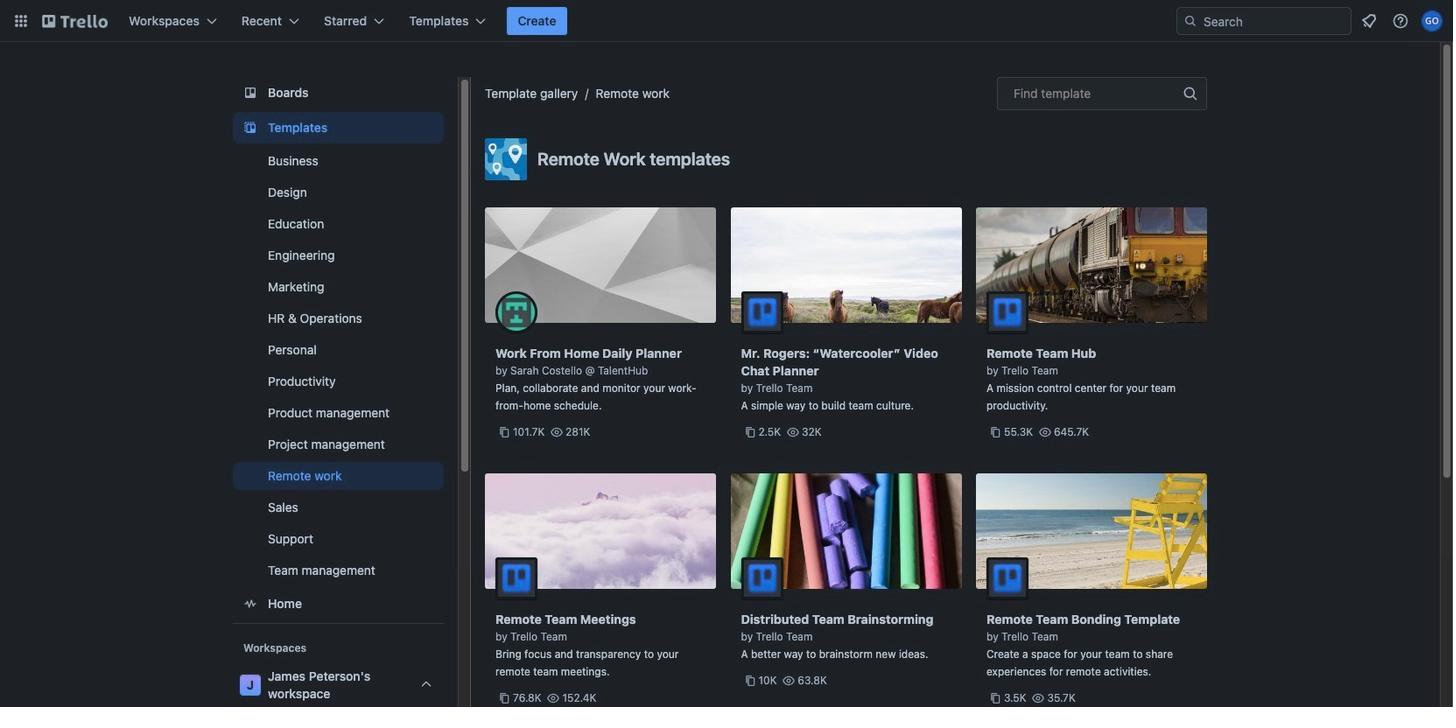 Task type: locate. For each thing, give the bounding box(es) containing it.
home image
[[240, 594, 261, 615]]

trello team image
[[741, 292, 783, 334], [987, 292, 1029, 334], [496, 558, 538, 600], [987, 558, 1029, 600]]

open information menu image
[[1392, 12, 1410, 30]]

trello team image
[[741, 558, 783, 600]]

None field
[[997, 77, 1208, 110]]

remote work icon image
[[485, 138, 527, 180]]

board image
[[240, 82, 261, 103]]

Search field
[[1198, 9, 1351, 33]]



Task type: vqa. For each thing, say whether or not it's contained in the screenshot.
TEMPLATES to the bottom
no



Task type: describe. For each thing, give the bounding box(es) containing it.
search image
[[1184, 14, 1198, 28]]

primary element
[[0, 0, 1454, 42]]

gary orlando (garyorlando) image
[[1422, 11, 1443, 32]]

0 notifications image
[[1359, 11, 1380, 32]]

template board image
[[240, 117, 261, 138]]

sarah costello @ talenthub image
[[496, 292, 538, 334]]

back to home image
[[42, 7, 108, 35]]



